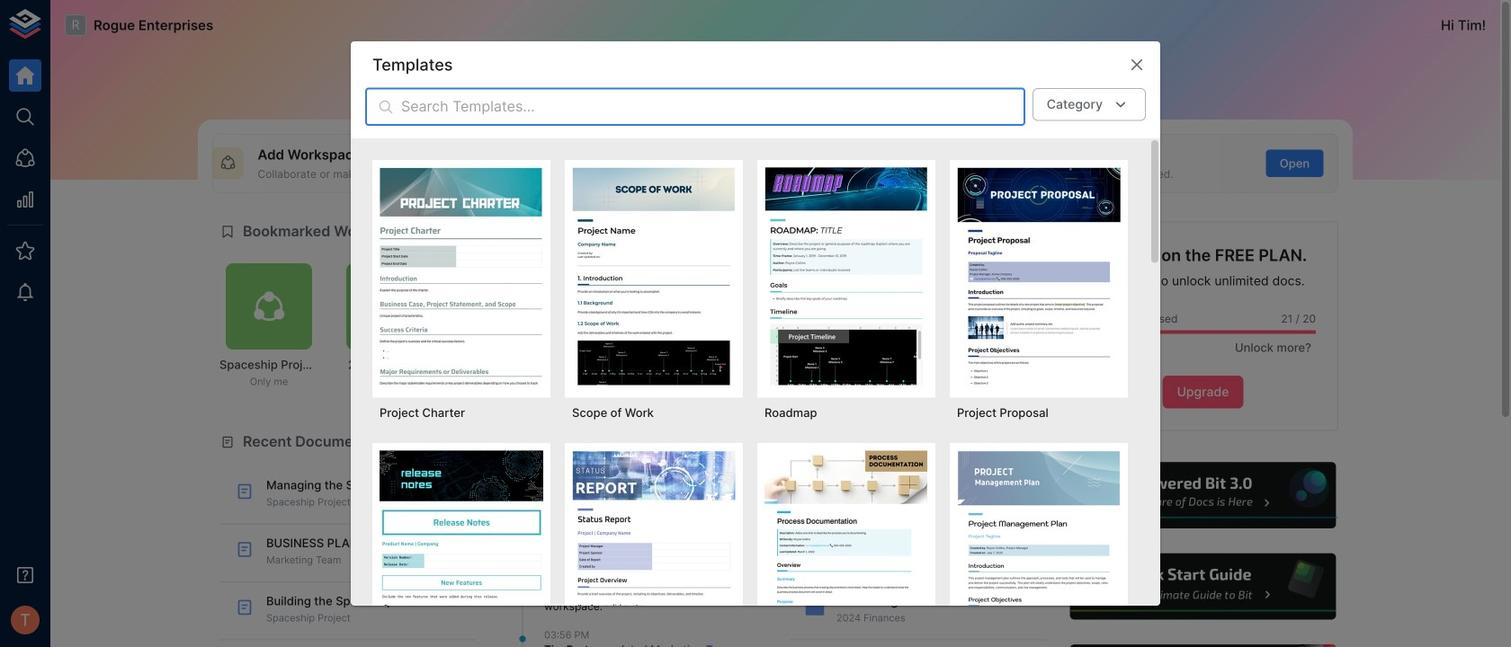 Task type: vqa. For each thing, say whether or not it's contained in the screenshot.
Marketing Team
no



Task type: locate. For each thing, give the bounding box(es) containing it.
1 vertical spatial help image
[[1068, 552, 1339, 623]]

3 help image from the top
[[1068, 643, 1339, 648]]

scope of work image
[[572, 167, 736, 386]]

Search Templates... text field
[[401, 88, 1026, 126]]

process documentation image
[[765, 451, 929, 648]]

help image
[[1068, 461, 1339, 532], [1068, 552, 1339, 623], [1068, 643, 1339, 648]]

dialog
[[351, 41, 1161, 648]]

0 vertical spatial help image
[[1068, 461, 1339, 532]]

status report image
[[572, 451, 736, 648]]

2 vertical spatial help image
[[1068, 643, 1339, 648]]

2 help image from the top
[[1068, 552, 1339, 623]]



Task type: describe. For each thing, give the bounding box(es) containing it.
1 help image from the top
[[1068, 461, 1339, 532]]

roadmap image
[[765, 167, 929, 386]]

release notes image
[[380, 451, 544, 648]]

project proposal image
[[958, 167, 1121, 386]]

project charter image
[[380, 167, 544, 386]]

project management plan image
[[958, 451, 1121, 648]]



